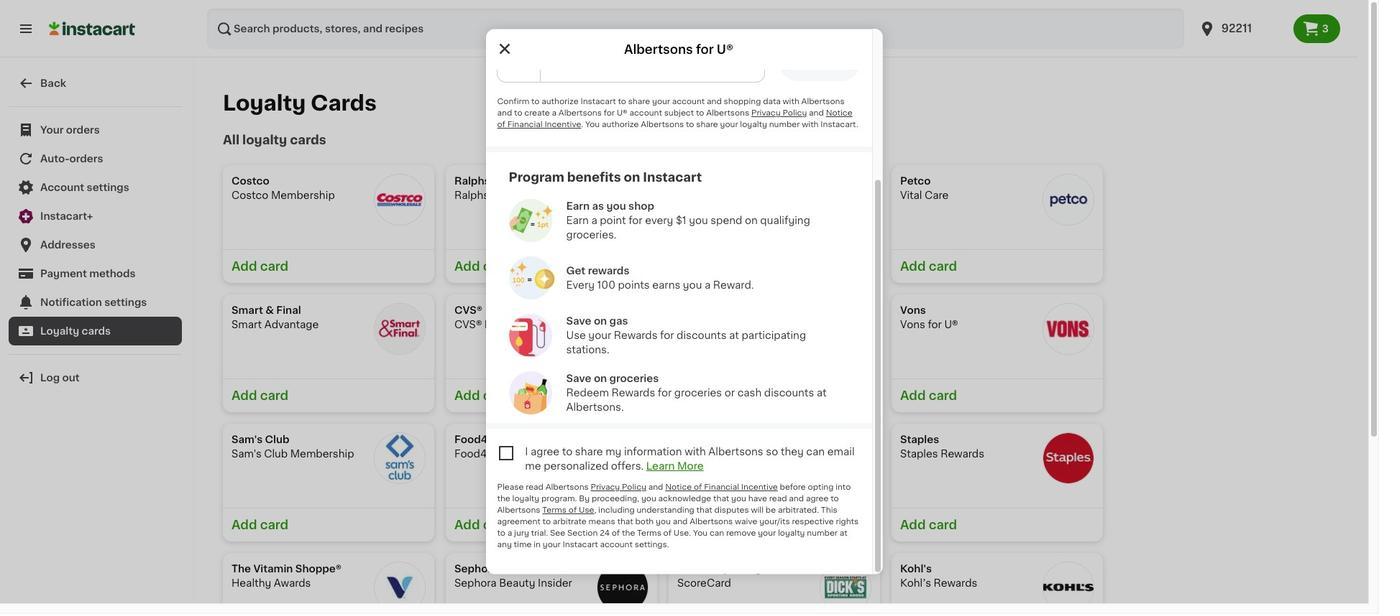 Task type: vqa. For each thing, say whether or not it's contained in the screenshot.


Task type: locate. For each thing, give the bounding box(es) containing it.
1 vertical spatial terms
[[637, 530, 662, 538]]

costco costco membership
[[232, 176, 335, 201]]

trial.
[[531, 530, 548, 538]]

add left agreement at the bottom
[[455, 520, 480, 531]]

please
[[497, 484, 524, 492]]

0 vertical spatial instacart
[[581, 98, 616, 106]]

instacart.
[[821, 121, 858, 129]]

1 food4less from the top
[[455, 435, 512, 445]]

2 vertical spatial instacart
[[563, 542, 598, 550]]

addresses link
[[9, 231, 182, 260]]

add card for staples staples rewards
[[900, 520, 957, 531]]

the inside , including understanding that disputes will be arbitrated. this agreement to arbitrate means that both you and albertsons waive your/its respective rights to a jury trial. see section 24 of the terms of use. you can remove your loyalty number at any time in your instacart account settings.
[[622, 530, 635, 538]]

1 save from the top
[[566, 317, 592, 327]]

of down confirm
[[497, 121, 506, 129]]

you down please read albertsons privacy policy and notice of financial incentive
[[641, 496, 656, 504]]

wine
[[699, 435, 726, 445], [726, 449, 751, 460]]

add card button for cvs® cvs® extracare®
[[446, 379, 657, 413]]

authorize right .
[[602, 121, 639, 129]]

2 earn from the top
[[566, 216, 589, 226]]

u®
[[717, 44, 734, 55], [617, 110, 628, 118], [752, 320, 765, 330], [945, 320, 958, 330]]

can inside i agree to share my information with albertsons so they can email me personalized offers.
[[806, 448, 825, 458]]

petco vital care
[[900, 176, 949, 201]]

respective
[[792, 519, 834, 527]]

0 vertical spatial authorize
[[542, 98, 579, 106]]

+1
[[506, 57, 518, 68]]

the inside the wine shop discount wine club
[[677, 435, 697, 445]]

share
[[628, 98, 650, 106], [696, 121, 718, 129], [575, 448, 603, 458]]

ralphs ralphs rewards
[[455, 176, 535, 201]]

benefits
[[567, 172, 621, 184]]

u® inside vons vons for u®
[[945, 320, 958, 330]]

earn left as
[[566, 202, 590, 212]]

card for petco vital care
[[929, 261, 957, 273]]

2 save from the top
[[566, 374, 592, 384]]

0 vertical spatial share
[[628, 98, 650, 106]]

0 vertical spatial earn
[[566, 202, 590, 212]]

1 vertical spatial sam's
[[232, 449, 262, 460]]

membership inside sam's club sam's club membership
[[290, 449, 354, 460]]

0 vertical spatial costco
[[232, 176, 269, 186]]

to up any
[[497, 530, 506, 538]]

with up the more
[[685, 448, 706, 458]]

save inside save on gas use your rewards for discounts at participating stations.
[[566, 317, 592, 327]]

on left gas
[[594, 317, 607, 327]]

groceries up albertsons.
[[610, 374, 659, 384]]

1 vertical spatial financial
[[704, 484, 739, 492]]

notice up "acknowledge"
[[665, 484, 692, 492]]

add card up staples staples rewards
[[900, 391, 957, 402]]

1 vons from the top
[[900, 306, 926, 316]]

share inside i agree to share my information with albertsons so they can email me personalized offers.
[[575, 448, 603, 458]]

have
[[748, 496, 767, 504]]

costco image
[[374, 174, 426, 226]]

1 vertical spatial earn
[[566, 216, 589, 226]]

0 vertical spatial incentive
[[545, 121, 581, 129]]

albertsons image
[[820, 303, 872, 355]]

add card up any
[[455, 520, 511, 531]]

you down understanding
[[656, 519, 671, 527]]

on inside save on gas use your rewards for discounts at participating stations.
[[594, 317, 607, 327]]

1 vertical spatial groceries
[[674, 389, 722, 399]]

0 vertical spatial loyalty
[[223, 93, 306, 114]]

account settings
[[40, 183, 129, 193]]

rewards
[[588, 266, 630, 277]]

privacy up proceeding,
[[591, 484, 620, 492]]

use.
[[674, 530, 691, 538]]

card for food4less food4less rewards
[[483, 520, 511, 531]]

earns
[[652, 281, 681, 291]]

albertsons for u® down reward.
[[677, 320, 765, 330]]

privacy policy link down "data"
[[752, 110, 807, 118]]

vital
[[900, 191, 922, 201]]

your up stations.
[[589, 331, 611, 341]]

add for vons vons for u®
[[900, 391, 926, 402]]

0 vertical spatial orders
[[66, 125, 100, 135]]

rewards inside save on gas use your rewards for discounts at participating stations.
[[614, 331, 658, 341]]

the inside the vitamin shoppe® healthy awards
[[232, 565, 251, 575]]

1 horizontal spatial the
[[677, 435, 697, 445]]

2 vertical spatial share
[[575, 448, 603, 458]]

authorize for you
[[602, 121, 639, 129]]

1 vertical spatial read
[[769, 496, 787, 504]]

add card up food4less food4less rewards
[[455, 391, 511, 402]]

save for save on groceries redeem rewards for groceries or cash discounts at albertsons.
[[566, 374, 592, 384]]

0 horizontal spatial agree
[[531, 448, 560, 458]]

0 horizontal spatial at
[[729, 331, 739, 341]]

smart left advantage
[[232, 320, 262, 330]]

for inside "earn as you shop earn a point for every $1 you spend on qualifying groceries."
[[629, 216, 643, 226]]

0 vertical spatial groceries
[[610, 374, 659, 384]]

albertsons inside , including understanding that disputes will be arbitrated. this agreement to arbitrate means that both you and albertsons waive your/its respective rights to a jury trial. see section 24 of the terms of use. you can remove your loyalty number at any time in your instacart account settings.
[[690, 519, 733, 527]]

settings for notification settings
[[104, 298, 147, 308]]

1 horizontal spatial privacy policy link
[[752, 110, 807, 118]]

0 vertical spatial cvs®
[[455, 306, 483, 316]]

1 horizontal spatial number
[[807, 530, 838, 538]]

loyalty down shopping
[[740, 121, 767, 129]]

0 horizontal spatial with
[[685, 448, 706, 458]]

privacy policy link up proceeding,
[[591, 484, 646, 492]]

shop
[[629, 202, 654, 212]]

add up food4less food4less rewards
[[455, 391, 480, 402]]

instacart inside 'confirm to authorize instacart to share your account and shopping data with albertsons and to create a albertsons for u®  account subject to albertsons'
[[581, 98, 616, 106]]

0 vertical spatial discounts
[[677, 331, 727, 341]]

0 vertical spatial wine
[[699, 435, 726, 445]]

instacart for authorize
[[581, 98, 616, 106]]

financial inside notice of financial incentive
[[508, 121, 543, 129]]

rewards inside food4less food4less rewards
[[513, 449, 557, 460]]

costco
[[232, 176, 269, 186], [232, 191, 269, 201]]

cards down notification settings link
[[82, 327, 111, 337]]

membership inside costco costco membership
[[271, 191, 335, 201]]

privacy
[[752, 110, 781, 118], [591, 484, 620, 492]]

for inside vons vons for u®
[[928, 320, 942, 330]]

club inside the wine shop discount wine club
[[754, 449, 777, 460]]

incentive
[[545, 121, 581, 129], [741, 484, 778, 492]]

add card for food4less food4less rewards
[[455, 520, 511, 531]]

account down 24
[[600, 542, 633, 550]]

can inside , including understanding that disputes will be arbitrated. this agreement to arbitrate means that both you and albertsons waive your/its respective rights to a jury trial. see section 24 of the terms of use. you can remove your loyalty number at any time in your instacart account settings.
[[710, 530, 724, 538]]

0 horizontal spatial discounts
[[677, 331, 727, 341]]

you right $1
[[689, 216, 708, 226]]

add for ralphs ralphs rewards
[[455, 261, 480, 273]]

your
[[40, 125, 64, 135]]

0 vertical spatial smart
[[232, 306, 263, 316]]

1 horizontal spatial terms
[[637, 530, 662, 538]]

to inside the "before opting into the loyalty program. by proceeding, you acknowledge that you have read and agree to albertsons"
[[831, 496, 839, 504]]

0 vertical spatial save
[[566, 317, 592, 327]]

and down learn
[[648, 484, 663, 492]]

to inside i agree to share my information with albertsons so they can email me personalized offers.
[[562, 448, 573, 458]]

incentive inside notice of financial incentive
[[545, 121, 581, 129]]

ralphs left earn as you shop image
[[455, 191, 489, 201]]

for
[[696, 44, 714, 55], [604, 110, 615, 118], [629, 216, 643, 226], [735, 320, 749, 330], [928, 320, 942, 330], [660, 331, 674, 341], [658, 389, 672, 399]]

get rewards every 100 points earns you a reward.
[[566, 266, 754, 291]]

loyalty inside , including understanding that disputes will be arbitrated. this agreement to arbitrate means that both you and albertsons waive your/its respective rights to a jury trial. see section 24 of the terms of use. you can remove your loyalty number at any time in your instacart account settings.
[[778, 530, 805, 538]]

0 vertical spatial use
[[566, 331, 586, 341]]

save up stations.
[[566, 317, 592, 327]]

card down disputes
[[706, 520, 734, 531]]

your down your/its
[[758, 530, 776, 538]]

2 vertical spatial with
[[685, 448, 706, 458]]

privacy policy link
[[752, 110, 807, 118], [591, 484, 646, 492]]

1 earn from the top
[[566, 202, 590, 212]]

.
[[581, 121, 583, 129]]

add for staples staples rewards
[[900, 520, 926, 531]]

kohl's kohl's rewards
[[900, 565, 978, 589]]

0 vertical spatial ralphs
[[455, 176, 490, 186]]

add up vons vons for u®
[[900, 261, 926, 273]]

24
[[600, 530, 610, 538]]

the
[[677, 435, 697, 445], [232, 565, 251, 575]]

1 vertical spatial save
[[566, 374, 592, 384]]

1 ralphs from the top
[[455, 176, 490, 186]]

add card up vons vons for u®
[[900, 261, 957, 273]]

notice of financial incentive link
[[497, 110, 853, 129], [665, 484, 778, 492]]

you inside get rewards every 100 points earns you a reward.
[[683, 281, 702, 291]]

jury
[[514, 530, 529, 538]]

that down including at bottom
[[617, 519, 633, 527]]

2 horizontal spatial at
[[840, 530, 848, 538]]

ralphs image
[[597, 174, 649, 226]]

0 vertical spatial privacy policy link
[[752, 110, 807, 118]]

at inside save on gas use your rewards for discounts at participating stations.
[[729, 331, 739, 341]]

card up food4less food4less rewards
[[483, 391, 511, 402]]

on up shop in the left top of the page
[[624, 172, 640, 184]]

0 vertical spatial sam's
[[232, 435, 263, 445]]

a left reward.
[[705, 281, 711, 291]]

at down the albertsons image on the right of page
[[817, 389, 827, 399]]

save on groceries image
[[509, 371, 555, 417]]

save up "redeem"
[[566, 374, 592, 384]]

albertsons.
[[566, 403, 624, 413]]

Phone number telephone field
[[540, 43, 764, 82]]

0 vertical spatial membership
[[271, 191, 335, 201]]

0 vertical spatial staples
[[900, 435, 939, 445]]

sam's club sam's club membership
[[232, 435, 354, 460]]

financial
[[508, 121, 543, 129], [704, 484, 739, 492]]

1 vertical spatial food4less
[[455, 449, 511, 460]]

0 vertical spatial can
[[806, 448, 825, 458]]

loyalty for loyalty cards
[[40, 327, 79, 337]]

1 vertical spatial membership
[[290, 449, 354, 460]]

my
[[606, 448, 622, 458]]

0 vertical spatial number
[[769, 121, 800, 129]]

loyalty inside the "before opting into the loyalty program. by proceeding, you acknowledge that you have read and agree to albertsons"
[[512, 496, 539, 504]]

1 vertical spatial share
[[696, 121, 718, 129]]

share up personalized
[[575, 448, 603, 458]]

and up arbitrated.
[[789, 496, 804, 504]]

be
[[766, 507, 776, 515]]

all loyalty cards
[[223, 134, 326, 146]]

add card up the vitamin
[[232, 520, 288, 531]]

auto-
[[40, 154, 69, 164]]

you inside , including understanding that disputes will be arbitrated. this agreement to arbitrate means that both you and albertsons waive your/its respective rights to a jury trial. see section 24 of the terms of use. you can remove your loyalty number at any time in your instacart account settings.
[[693, 530, 708, 538]]

1 vertical spatial at
[[817, 389, 827, 399]]

2 vertical spatial that
[[617, 519, 633, 527]]

a inside 'confirm to authorize instacart to share your account and shopping data with albertsons and to create a albertsons for u®  account subject to albertsons'
[[552, 110, 557, 118]]

1 vertical spatial the
[[622, 530, 635, 538]]

account inside , including understanding that disputes will be arbitrated. this agreement to arbitrate means that both you and albertsons waive your/its respective rights to a jury trial. see section 24 of the terms of use. you can remove your loyalty number at any time in your instacart account settings.
[[600, 542, 633, 550]]

read
[[526, 484, 544, 492], [769, 496, 787, 504]]

1 horizontal spatial loyalty
[[223, 93, 306, 114]]

orders inside "link"
[[66, 125, 100, 135]]

with down the "privacy policy and"
[[802, 121, 819, 129]]

1 vertical spatial cvs®
[[455, 320, 482, 330]]

loyalty down your/its
[[778, 530, 805, 538]]

cvs® left extracare®
[[455, 320, 482, 330]]

the wine shop discount wine club
[[677, 435, 777, 460]]

1 vertical spatial number
[[807, 530, 838, 538]]

so
[[766, 448, 778, 458]]

program.
[[541, 496, 577, 504]]

0 vertical spatial food4less
[[455, 435, 512, 445]]

1 vertical spatial loyalty
[[40, 327, 79, 337]]

rewards inside the kohl's kohl's rewards
[[934, 579, 978, 589]]

a inside , including understanding that disputes will be arbitrated. this agreement to arbitrate means that both you and albertsons waive your/its respective rights to a jury trial. see section 24 of the terms of use. you can remove your loyalty number at any time in your instacart account settings.
[[508, 530, 512, 538]]

the up healthy at the bottom
[[232, 565, 251, 575]]

at down rights
[[840, 530, 848, 538]]

albertsons up 'confirm to authorize instacart to share your account and shopping data with albertsons and to create a albertsons for u®  account subject to albertsons'
[[624, 44, 693, 55]]

add up staples staples rewards
[[900, 391, 926, 402]]

2 vons from the top
[[900, 320, 925, 330]]

0 horizontal spatial privacy policy link
[[591, 484, 646, 492]]

0 horizontal spatial that
[[617, 519, 633, 527]]

add card
[[232, 261, 288, 273], [455, 261, 511, 273], [900, 261, 957, 273], [232, 391, 288, 402], [455, 391, 511, 402], [677, 391, 734, 402], [900, 391, 957, 402], [232, 520, 288, 531], [455, 520, 511, 531], [677, 520, 734, 531], [900, 520, 957, 531]]

2 cvs® from the top
[[455, 320, 482, 330]]

add card button for the wine shop discount wine club
[[669, 508, 880, 542]]

add up the vitamin
[[232, 520, 257, 531]]

instacart for on
[[643, 172, 702, 184]]

2 vertical spatial account
[[600, 542, 633, 550]]

club
[[265, 435, 290, 445], [264, 449, 288, 460], [754, 449, 777, 460]]

0 vertical spatial cards
[[290, 134, 326, 146]]

a inside "earn as you shop earn a point for every $1 you spend on qualifying groceries."
[[591, 216, 597, 226]]

incentive up have
[[741, 484, 778, 492]]

and inside the "before opting into the loyalty program. by proceeding, you acknowledge that you have read and agree to albertsons"
[[789, 496, 804, 504]]

spend
[[711, 216, 742, 226]]

0 horizontal spatial loyalty
[[40, 327, 79, 337]]

the wine shop image
[[820, 433, 872, 485]]

staples staples rewards
[[900, 435, 985, 460]]

add
[[232, 261, 257, 273], [455, 261, 480, 273], [900, 261, 926, 273], [232, 391, 257, 402], [455, 391, 480, 402], [677, 391, 703, 402], [900, 391, 926, 402], [232, 520, 257, 531], [455, 520, 480, 531], [677, 520, 703, 531], [900, 520, 926, 531]]

0 vertical spatial the
[[677, 435, 697, 445]]

0 vertical spatial vons
[[900, 306, 926, 316]]

save on groceries redeem rewards for groceries or cash discounts at albertsons.
[[566, 374, 827, 413]]

0 vertical spatial at
[[729, 331, 739, 341]]

notice of financial incentive link down phone number "phone field"
[[497, 110, 853, 129]]

add up kohl's
[[900, 520, 926, 531]]

0 horizontal spatial terms
[[543, 507, 567, 515]]

notice inside notice of financial incentive
[[826, 110, 853, 118]]

1 vertical spatial privacy policy link
[[591, 484, 646, 492]]

on up "redeem"
[[594, 374, 607, 384]]

orders up auto-orders
[[66, 125, 100, 135]]

offers.
[[611, 462, 644, 472]]

on inside "earn as you shop earn a point for every $1 you spend on qualifying groceries."
[[745, 216, 758, 226]]

auto-orders
[[40, 154, 103, 164]]

loyalty
[[223, 93, 306, 114], [40, 327, 79, 337]]

authorize for to
[[542, 98, 579, 106]]

2 staples from the top
[[900, 449, 938, 460]]

the for the wine shop discount wine club
[[677, 435, 697, 445]]

1 vertical spatial instacart
[[643, 172, 702, 184]]

1 horizontal spatial groceries
[[674, 389, 722, 399]]

card up sam's club sam's club membership
[[260, 391, 288, 402]]

a left jury
[[508, 530, 512, 538]]

instacart up shop in the left top of the page
[[643, 172, 702, 184]]

orders
[[66, 125, 100, 135], [69, 154, 103, 164]]

0 horizontal spatial the
[[232, 565, 251, 575]]

save on gas use your rewards for discounts at participating stations.
[[566, 317, 806, 356]]

at inside save on groceries redeem rewards for groceries or cash discounts at albertsons.
[[817, 389, 827, 399]]

notice up instacart.
[[826, 110, 853, 118]]

save inside save on groceries redeem rewards for groceries or cash discounts at albertsons.
[[566, 374, 592, 384]]

0 horizontal spatial financial
[[508, 121, 543, 129]]

loyalty inside loyalty cards link
[[40, 327, 79, 337]]

the
[[497, 496, 510, 504], [622, 530, 635, 538]]

1 sam's from the top
[[232, 435, 263, 445]]

1 vertical spatial authorize
[[602, 121, 639, 129]]

1 vertical spatial sephora
[[455, 579, 497, 589]]

ralphs left program
[[455, 176, 490, 186]]

shopping
[[724, 98, 761, 106]]

add up smart & final smart advantage
[[232, 261, 257, 273]]

1 vertical spatial ralphs
[[455, 191, 489, 201]]

0 vertical spatial policy
[[783, 110, 807, 118]]

back link
[[9, 69, 182, 98]]

card for vons vons for u®
[[929, 391, 957, 402]]

qualifying
[[760, 216, 810, 226]]

read up be
[[769, 496, 787, 504]]

share inside 'confirm to authorize instacart to share your account and shopping data with albertsons and to create a albertsons for u®  account subject to albertsons'
[[628, 98, 650, 106]]

number inside , including understanding that disputes will be arbitrated. this agreement to arbitrate means that both you and albertsons waive your/its respective rights to a jury trial. see section 24 of the terms of use. you can remove your loyalty number at any time in your instacart account settings.
[[807, 530, 838, 538]]

1 horizontal spatial agree
[[806, 496, 829, 504]]

incentive down create at left top
[[545, 121, 581, 129]]

settings
[[87, 183, 129, 193], [104, 298, 147, 308]]

can left remove
[[710, 530, 724, 538]]

rewards inside the ralphs ralphs rewards
[[492, 191, 535, 201]]

card up the kohl's kohl's rewards
[[929, 520, 957, 531]]

add card for smart & final smart advantage
[[232, 391, 288, 402]]

number down respective
[[807, 530, 838, 538]]

0 horizontal spatial the
[[497, 496, 510, 504]]

terms up settings.
[[637, 530, 662, 538]]

card left cash
[[706, 391, 734, 402]]

instacart logo image
[[49, 20, 135, 37]]

i
[[525, 448, 528, 458]]

arbitrated.
[[778, 507, 819, 515]]

2 vertical spatial at
[[840, 530, 848, 538]]

get
[[566, 266, 586, 277]]

your up subject
[[652, 98, 670, 106]]

personalized
[[544, 462, 609, 472]]

add card button for ralphs ralphs rewards
[[446, 250, 657, 283]]

gelson's image
[[820, 174, 872, 226]]

cvs® cvs® extracare®
[[455, 306, 541, 330]]

your
[[652, 98, 670, 106], [720, 121, 738, 129], [589, 331, 611, 341], [758, 530, 776, 538], [543, 542, 561, 550]]

with up the "privacy policy and"
[[783, 98, 800, 106]]

groceries left 'or'
[[674, 389, 722, 399]]

3 button
[[1294, 14, 1341, 43]]

1 vertical spatial account
[[630, 110, 662, 118]]

1 horizontal spatial notice
[[826, 110, 853, 118]]

add card button for smart & final smart advantage
[[223, 379, 434, 413]]

0 horizontal spatial share
[[575, 448, 603, 458]]

to down phone number "phone field"
[[618, 98, 626, 106]]

1 vertical spatial costco
[[232, 191, 269, 201]]

. you authorize albertsons to share your loyalty number with instacart.
[[581, 121, 858, 129]]

you
[[607, 202, 626, 212], [689, 216, 708, 226], [683, 281, 702, 291], [641, 496, 656, 504], [731, 496, 746, 504], [656, 519, 671, 527]]

albertsons inside i agree to share my information with albertsons so they can email me personalized offers.
[[709, 448, 764, 458]]

add card button
[[223, 250, 434, 283], [446, 250, 657, 283], [892, 250, 1103, 283], [223, 379, 434, 413], [446, 379, 657, 413], [669, 379, 880, 413], [892, 379, 1103, 413], [223, 508, 434, 542], [446, 508, 657, 542], [669, 508, 880, 542], [892, 508, 1103, 542]]

at inside , including understanding that disputes will be arbitrated. this agreement to arbitrate means that both you and albertsons waive your/its respective rights to a jury trial. see section 24 of the terms of use. you can remove your loyalty number at any time in your instacart account settings.
[[840, 530, 848, 538]]

authorize inside 'confirm to authorize instacart to share your account and shopping data with albertsons and to create a albertsons for u®  account subject to albertsons'
[[542, 98, 579, 106]]

1 horizontal spatial share
[[628, 98, 650, 106]]

email
[[828, 448, 855, 458]]

account left subject
[[630, 110, 662, 118]]

2 ralphs from the top
[[455, 191, 489, 201]]

terms of use link
[[543, 507, 594, 515]]

notice of financial incentive link up disputes
[[665, 484, 778, 492]]

authorize
[[542, 98, 579, 106], [602, 121, 639, 129]]

petco image
[[1043, 174, 1095, 226]]

rewards inside staples staples rewards
[[941, 449, 985, 460]]

discounts
[[677, 331, 727, 341], [764, 389, 814, 399]]

2 food4less from the top
[[455, 449, 511, 460]]

1 horizontal spatial with
[[783, 98, 800, 106]]

add card for ralphs ralphs rewards
[[455, 261, 511, 273]]

add card for vons vons for u®
[[900, 391, 957, 402]]

discounts right cash
[[764, 389, 814, 399]]

add card down disputes
[[677, 520, 734, 531]]

1 vertical spatial notice
[[665, 484, 692, 492]]

financial up disputes
[[704, 484, 739, 492]]

albertsons up . you authorize albertsons to share your loyalty number with instacart.
[[706, 110, 750, 118]]

sephora sephora beauty insider
[[455, 565, 572, 589]]

1 vertical spatial settings
[[104, 298, 147, 308]]

smart left &
[[232, 306, 263, 316]]

on right spend
[[745, 216, 758, 226]]

agree right the 'i'
[[531, 448, 560, 458]]

ralphs
[[455, 176, 490, 186], [455, 191, 489, 201]]

add card button for petco vital care
[[892, 250, 1103, 283]]

gas
[[610, 317, 628, 327]]

1 horizontal spatial you
[[693, 530, 708, 538]]

cvs® left save on gas image
[[455, 306, 483, 316]]

including
[[598, 507, 635, 515]]

wine down shop
[[726, 449, 751, 460]]

your down see in the left bottom of the page
[[543, 542, 561, 550]]

1 vertical spatial with
[[802, 121, 819, 129]]

earn as you shop image
[[509, 198, 555, 244]]

add for smart & final smart advantage
[[232, 391, 257, 402]]

1 vertical spatial smart
[[232, 320, 262, 330]]

the inside the "before opting into the loyalty program. by proceeding, you acknowledge that you have read and agree to albertsons"
[[497, 496, 510, 504]]

food4less image
[[597, 433, 649, 485]]

1 vertical spatial notice of financial incentive link
[[665, 484, 778, 492]]

1 vertical spatial agree
[[806, 496, 829, 504]]

at left "participating"
[[729, 331, 739, 341]]

2 horizontal spatial that
[[713, 496, 729, 504]]

you right .
[[585, 121, 600, 129]]

loyalty down please
[[512, 496, 539, 504]]

0 vertical spatial notice
[[826, 110, 853, 118]]



Task type: describe. For each thing, give the bounding box(es) containing it.
notification settings
[[40, 298, 147, 308]]

sporting
[[717, 565, 762, 575]]

read inside the "before opting into the loyalty program. by proceeding, you acknowledge that you have read and agree to albertsons"
[[769, 496, 787, 504]]

log out
[[40, 373, 80, 383]]

the for the vitamin shoppe® healthy awards
[[232, 565, 251, 575]]

final
[[276, 306, 301, 316]]

petco
[[900, 176, 931, 186]]

you inside , including understanding that disputes will be arbitrated. this agreement to arbitrate means that both you and albertsons waive your/its respective rights to a jury trial. see section 24 of the terms of use. you can remove your loyalty number at any time in your instacart account settings.
[[656, 519, 671, 527]]

add card button for food4less food4less rewards
[[446, 508, 657, 542]]

instacart inside , including understanding that disputes will be arbitrated. this agreement to arbitrate means that both you and albertsons waive your/its respective rights to a jury trial. see section 24 of the terms of use. you can remove your loyalty number at any time in your instacart account settings.
[[563, 542, 598, 550]]

the vitamin shoppe® image
[[374, 562, 426, 614]]

to down confirm
[[514, 110, 522, 118]]

1 vertical spatial policy
[[622, 484, 646, 492]]

learn more
[[646, 462, 704, 472]]

settings for account settings
[[87, 183, 129, 193]]

0 horizontal spatial number
[[769, 121, 800, 129]]

albertsons up instacart.
[[802, 98, 845, 106]]

this
[[821, 507, 838, 515]]

that inside the "before opting into the loyalty program. by proceeding, you acknowledge that you have read and agree to albertsons"
[[713, 496, 729, 504]]

2 costco from the top
[[232, 191, 269, 201]]

card for ralphs ralphs rewards
[[483, 261, 511, 273]]

privacy policy link for proceeding,
[[591, 484, 646, 492]]

1 costco from the top
[[232, 176, 269, 186]]

orders for auto-orders
[[69, 154, 103, 164]]

add card button for sam's club sam's club membership
[[223, 508, 434, 542]]

add card for cvs® cvs® extracare®
[[455, 391, 511, 402]]

confirm
[[497, 98, 529, 106]]

agree inside the "before opting into the loyalty program. by proceeding, you acknowledge that you have read and agree to albertsons"
[[806, 496, 829, 504]]

of up "acknowledge"
[[694, 484, 702, 492]]

loyalty cards link
[[9, 317, 182, 346]]

add left 'or'
[[677, 391, 703, 402]]

methods
[[89, 269, 136, 279]]

cards
[[311, 93, 377, 114]]

kohl's
[[900, 579, 931, 589]]

cvs® image
[[597, 303, 649, 355]]

account settings link
[[9, 173, 182, 202]]

with inside 'confirm to authorize instacart to share your account and shopping data with albertsons and to create a albertsons for u®  account subject to albertsons'
[[783, 98, 800, 106]]

acknowledge
[[658, 496, 711, 504]]

u® inside 'confirm to authorize instacart to share your account and shopping data with albertsons and to create a albertsons for u®  account subject to albertsons'
[[617, 110, 628, 118]]

your orders link
[[9, 116, 182, 145]]

add card for the wine shop discount wine club
[[677, 520, 734, 531]]

add card button for staples staples rewards
[[892, 508, 1103, 542]]

with inside i agree to share my information with albertsons so they can email me personalized offers.
[[685, 448, 706, 458]]

0 horizontal spatial cards
[[82, 327, 111, 337]]

rewards for staples staples rewards
[[941, 449, 985, 460]]

1 horizontal spatial privacy
[[752, 110, 781, 118]]

see
[[550, 530, 565, 538]]

0 horizontal spatial groceries
[[610, 374, 659, 384]]

log out link
[[9, 364, 182, 393]]

2 horizontal spatial with
[[802, 121, 819, 129]]

1 vertical spatial incentive
[[741, 484, 778, 492]]

sam's club image
[[374, 433, 426, 485]]

reward.
[[713, 281, 754, 291]]

privacy policy link for loyalty
[[752, 110, 807, 118]]

and up instacart.
[[809, 110, 824, 118]]

save on gas image
[[509, 313, 555, 359]]

0 vertical spatial terms
[[543, 507, 567, 515]]

add card button for costco costco membership
[[223, 250, 434, 283]]

, including understanding that disputes will be arbitrated. this agreement to arbitrate means that both you and albertsons waive your/its respective rights to a jury trial. see section 24 of the terms of use. you can remove your loyalty number at any time in your instacart account settings.
[[497, 507, 859, 550]]

add card left cash
[[677, 391, 734, 402]]

food4less food4less rewards
[[455, 435, 557, 460]]

dick's sporting goods scorecard
[[677, 565, 799, 589]]

sephora image
[[597, 562, 649, 614]]

loyalty cards
[[40, 327, 111, 337]]

use inside save on gas use your rewards for discounts at participating stations.
[[566, 331, 586, 341]]

loyalty for loyalty cards
[[223, 93, 306, 114]]

add for cvs® cvs® extracare®
[[455, 391, 480, 402]]

add for the wine shop discount wine club
[[677, 520, 703, 531]]

of inside notice of financial incentive
[[497, 121, 506, 129]]

1 vertical spatial wine
[[726, 449, 751, 460]]

you up point
[[607, 202, 626, 212]]

dick's
[[677, 565, 714, 575]]

0 vertical spatial albertsons for u®
[[624, 44, 734, 55]]

of left the use.
[[664, 530, 672, 538]]

shop
[[728, 435, 755, 445]]

earn as you shop earn a point for every $1 you spend on qualifying groceries.
[[566, 202, 810, 241]]

card for staples staples rewards
[[929, 520, 957, 531]]

staples image
[[1043, 433, 1095, 485]]

auto-orders link
[[9, 145, 182, 173]]

albertsons up the program. at left bottom
[[546, 484, 589, 492]]

opting
[[808, 484, 834, 492]]

healthy
[[232, 579, 271, 589]]

agree inside i agree to share my information with albertsons so they can email me personalized offers.
[[531, 448, 560, 458]]

vitamin
[[253, 565, 293, 575]]

get rewards image
[[509, 256, 555, 302]]

share for instacart
[[628, 98, 650, 106]]

and down confirm
[[497, 110, 512, 118]]

2 smart from the top
[[232, 320, 262, 330]]

albertsons up .
[[559, 110, 602, 118]]

by
[[579, 496, 590, 504]]

please read albertsons privacy policy and notice of financial incentive
[[497, 484, 778, 492]]

you up disputes
[[731, 496, 746, 504]]

extracare®
[[485, 320, 541, 330]]

or
[[725, 389, 735, 399]]

add for food4less food4less rewards
[[455, 520, 480, 531]]

vons vons for u®
[[900, 306, 958, 330]]

100
[[597, 281, 616, 291]]

add for costco costco membership
[[232, 261, 257, 273]]

i agree to share my information with albertsons so they can email me personalized offers.
[[525, 448, 855, 472]]

0 horizontal spatial read
[[526, 484, 544, 492]]

for inside save on gas use your rewards for discounts at participating stations.
[[660, 331, 674, 341]]

save for save on gas use your rewards for discounts at participating stations.
[[566, 317, 592, 327]]

in
[[534, 542, 541, 550]]

subject
[[664, 110, 694, 118]]

add card for sam's club sam's club membership
[[232, 520, 288, 531]]

shoppe®
[[295, 565, 342, 575]]

means
[[589, 519, 615, 527]]

groceries.
[[566, 231, 617, 241]]

add card button for vons vons for u®
[[892, 379, 1103, 413]]

disputes
[[715, 507, 749, 515]]

smart & final image
[[374, 303, 426, 355]]

notification
[[40, 298, 102, 308]]

0 horizontal spatial notice
[[665, 484, 692, 492]]

gelson's
[[677, 176, 722, 186]]

the vitamin shoppe® healthy awards
[[232, 565, 342, 589]]

rewards for ralphs ralphs rewards
[[492, 191, 535, 201]]

payment methods
[[40, 269, 136, 279]]

card for sam's club sam's club membership
[[260, 520, 288, 531]]

add for petco vital care
[[900, 261, 926, 273]]

1 horizontal spatial financial
[[704, 484, 739, 492]]

albertsons down 'confirm to authorize instacart to share your account and shopping data with albertsons and to create a albertsons for u®  account subject to albertsons'
[[641, 121, 684, 129]]

to up create at left top
[[531, 98, 540, 106]]

will
[[751, 507, 764, 515]]

0 vertical spatial account
[[672, 98, 705, 106]]

2 sam's from the top
[[232, 449, 262, 460]]

rewards inside save on groceries redeem rewards for groceries or cash discounts at albertsons.
[[612, 389, 655, 399]]

&
[[266, 306, 274, 316]]

advantage
[[265, 320, 319, 330]]

notice of financial incentive
[[497, 110, 853, 129]]

program benefits on instacart
[[509, 172, 702, 184]]

1 vertical spatial albertsons for u®
[[677, 320, 765, 330]]

share for albertsons
[[696, 121, 718, 129]]

card for cvs® cvs® extracare®
[[483, 391, 511, 402]]

of right 24
[[612, 530, 620, 538]]

every
[[645, 216, 673, 226]]

both
[[635, 519, 654, 527]]

loyalty right all
[[242, 134, 287, 146]]

insider
[[538, 579, 572, 589]]

add for sam's club sam's club membership
[[232, 520, 257, 531]]

1 vertical spatial privacy
[[591, 484, 620, 492]]

1 cvs® from the top
[[455, 306, 483, 316]]

of up arbitrate
[[569, 507, 577, 515]]

add card for petco vital care
[[900, 261, 957, 273]]

time
[[514, 542, 532, 550]]

$1
[[676, 216, 687, 226]]

to right subject
[[696, 110, 704, 118]]

notification settings link
[[9, 288, 182, 317]]

and inside , including understanding that disputes will be arbitrated. this agreement to arbitrate means that both you and albertsons waive your/its respective rights to a jury trial. see section 24 of the terms of use. you can remove your loyalty number at any time in your instacart account settings.
[[673, 519, 688, 527]]

create
[[524, 110, 550, 118]]

settings.
[[635, 542, 669, 550]]

1 smart from the top
[[232, 306, 263, 316]]

beauty
[[499, 579, 535, 589]]

to down subject
[[686, 121, 694, 129]]

kohl's image
[[1043, 562, 1095, 614]]

notice of financial incentive link for proceeding,
[[665, 484, 778, 492]]

1 vertical spatial use
[[579, 507, 594, 515]]

add card for costco costco membership
[[232, 261, 288, 273]]

a inside get rewards every 100 points earns you a reward.
[[705, 281, 711, 291]]

terms inside , including understanding that disputes will be arbitrated. this agreement to arbitrate means that both you and albertsons waive your/its respective rights to a jury trial. see section 24 of the terms of use. you can remove your loyalty number at any time in your instacart account settings.
[[637, 530, 662, 538]]

,
[[594, 507, 596, 515]]

vons image
[[1043, 303, 1095, 355]]

orders for your orders
[[66, 125, 100, 135]]

notice of financial incentive link for loyalty
[[497, 110, 853, 129]]

0 vertical spatial you
[[585, 121, 600, 129]]

albertsons down reward.
[[677, 320, 732, 330]]

terms of use
[[543, 507, 594, 515]]

3
[[1322, 24, 1329, 34]]

on inside save on groceries redeem rewards for groceries or cash discounts at albertsons.
[[594, 374, 607, 384]]

albertsons inside the "before opting into the loyalty program. by proceeding, you acknowledge that you have read and agree to albertsons"
[[497, 507, 540, 515]]

rewards for kohl's kohl's rewards
[[934, 579, 978, 589]]

to up "trial."
[[543, 519, 551, 527]]

scorecard
[[677, 579, 731, 589]]

discounts inside save on groceries redeem rewards for groceries or cash discounts at albertsons.
[[764, 389, 814, 399]]

into
[[836, 484, 851, 492]]

2 sephora from the top
[[455, 579, 497, 589]]

waive
[[735, 519, 758, 527]]

your inside save on gas use your rewards for discounts at participating stations.
[[589, 331, 611, 341]]

section
[[567, 530, 598, 538]]

your orders
[[40, 125, 100, 135]]

card for smart & final smart advantage
[[260, 391, 288, 402]]

card for costco costco membership
[[260, 261, 288, 273]]

for inside save on groceries redeem rewards for groceries or cash discounts at albertsons.
[[658, 389, 672, 399]]

rights
[[836, 519, 859, 527]]

and up . you authorize albertsons to share your loyalty number with instacart.
[[707, 98, 722, 106]]

card for the wine shop discount wine club
[[706, 520, 734, 531]]

remove
[[726, 530, 756, 538]]

as
[[592, 202, 604, 212]]

for inside 'confirm to authorize instacart to share your account and shopping data with albertsons and to create a albertsons for u®  account subject to albertsons'
[[604, 110, 615, 118]]

your down shopping
[[720, 121, 738, 129]]

1 vertical spatial that
[[697, 507, 713, 515]]

your inside 'confirm to authorize instacart to share your account and shopping data with albertsons and to create a albertsons for u®  account subject to albertsons'
[[652, 98, 670, 106]]

rewards for food4less food4less rewards
[[513, 449, 557, 460]]

1 sephora from the top
[[455, 565, 498, 575]]

Select a country button
[[497, 43, 540, 82]]

before
[[780, 484, 806, 492]]

discounts inside save on gas use your rewards for discounts at participating stations.
[[677, 331, 727, 341]]

dick's sporting goods image
[[820, 562, 872, 614]]

they
[[781, 448, 804, 458]]

1 staples from the top
[[900, 435, 939, 445]]

learn more button
[[646, 461, 704, 473]]

instacart+
[[40, 211, 93, 222]]

1 horizontal spatial cards
[[290, 134, 326, 146]]

understanding
[[637, 507, 695, 515]]

point
[[600, 216, 626, 226]]

every
[[566, 281, 595, 291]]



